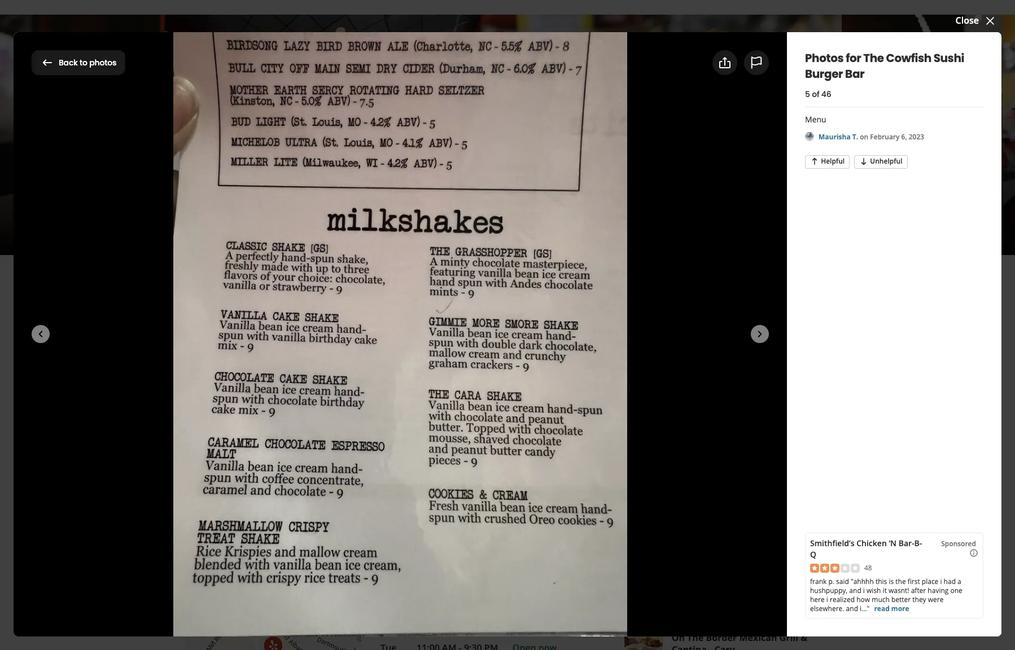 Task type: describe. For each thing, give the bounding box(es) containing it.
0 horizontal spatial am
[[238, 201, 253, 213]]

sushi down "4.3" at the left of page
[[272, 182, 296, 195]]

28
[[539, 501, 548, 512]]

73 reviews for mini
[[468, 501, 508, 512]]

4208 six forks rd ste 100 raleigh, nc 27609
[[634, 469, 795, 495]]

back
[[59, 57, 78, 68]]

sponsored inside the you might also consider sponsored
[[624, 606, 671, 618]]

& inside on the border mexican grill & cantina - cary
[[801, 632, 807, 644]]

consider
[[709, 589, 760, 605]]

6,
[[901, 132, 907, 142]]

place
[[922, 577, 939, 587]]

& inside location & hours element
[[235, 589, 244, 605]]

$8.50
[[313, 456, 337, 469]]

(270)
[[195, 94, 216, 106]]

16 helpful v2 image
[[810, 157, 819, 166]]

read
[[874, 604, 890, 614]]

smithfield's chicken 'n bar-b- q
[[810, 538, 922, 560]]

photos inside the cowfish mini burgers 13 photos
[[433, 501, 459, 512]]

maurisha
[[819, 132, 851, 142]]

hours
[[246, 589, 279, 605]]

to
[[80, 57, 87, 68]]

am inside location & hours element
[[442, 624, 456, 636]]

roll inside firecracker roll 28 photos
[[593, 488, 610, 500]]

0 vertical spatial the
[[247, 219, 261, 230]]

saved button
[[444, 278, 509, 303]]

menu for website menu
[[246, 534, 272, 547]]

wasnt!
[[889, 586, 909, 596]]

menu (46)
[[371, 94, 414, 106]]

frank
[[810, 577, 827, 587]]

hushpuppy,
[[810, 586, 848, 596]]

photos inside firecracker roll 28 photos
[[550, 501, 576, 512]]

firecracker
[[539, 488, 590, 500]]

mexican
[[739, 632, 777, 644]]

(1,928
[[306, 158, 332, 170]]

4.3
[[291, 158, 304, 170]]

cowfish inside photos for the cowfish sushi burger bar
[[886, 50, 931, 66]]

11:00 am - 9:30 pm
[[417, 624, 498, 636]]

suggest an edit link
[[519, 590, 606, 604]]

ago
[[338, 219, 352, 230]]

add photos link
[[703, 50, 792, 75]]

Search photos text field
[[799, 51, 983, 74]]

the cowfish mini burgers 13 photos
[[422, 488, 536, 512]]

73 for cowfish
[[468, 501, 477, 512]]

first
[[908, 577, 920, 587]]

p.
[[828, 577, 834, 587]]

bar for inside (270)
[[317, 51, 344, 73]]

back to photos
[[59, 57, 116, 68]]

0 vertical spatial sponsored
[[941, 539, 976, 549]]

27609
[[634, 482, 660, 495]]

24 menu v2 image
[[301, 533, 314, 546]]

43
[[585, 501, 594, 512]]

2 horizontal spatial i
[[940, 577, 942, 587]]

all
[[748, 213, 759, 226]]

photo of the cowfish sushi burger bar - raleigh, nc, us. bedrock blast image
[[0, 15, 160, 255]]

b-
[[914, 538, 922, 549]]

photos inside button
[[89, 57, 116, 68]]

for for inside (270)
[[89, 51, 111, 73]]

drink (118)
[[234, 94, 282, 106]]

photos for the cowfish sushi burger bar for inside (270)
[[32, 51, 344, 73]]

16 nothelpful v2 image
[[859, 157, 868, 166]]

rd
[[698, 469, 709, 481]]

1 vertical spatial and
[[846, 604, 858, 614]]

24 arrow left v2 image
[[41, 56, 54, 69]]

on
[[672, 632, 685, 644]]

it
[[883, 586, 887, 596]]

burgers for ,
[[323, 182, 358, 195]]

the inside ""ahhhh this is the first place i had a hushpuppy, and i wish it wasnt! after having one here i realized how much better they were elsewhere. and i…""
[[896, 577, 906, 587]]

sushi down close
[[934, 50, 964, 66]]

24 save v2 image
[[454, 283, 467, 297]]

$$
[[246, 182, 257, 195]]

raleigh,
[[745, 469, 780, 481]]

the cowfish sushi burger bar
[[185, 115, 583, 153]]

- inside on the border mexican grill & cantina - cary
[[709, 643, 712, 650]]

0 vertical spatial 9:30
[[260, 201, 278, 213]]

business
[[263, 219, 297, 230]]

2023
[[909, 132, 924, 142]]

24 close v2 image
[[983, 14, 997, 27]]

location & hours element
[[167, 571, 624, 650]]

reviews)
[[334, 158, 370, 170]]

photos right 24 add photo v2
[[751, 56, 782, 69]]

wish
[[867, 586, 881, 596]]

2 , from the left
[[358, 182, 360, 195]]

drink
[[234, 94, 258, 106]]

this
[[876, 577, 887, 587]]

5
[[805, 88, 810, 100]]

24 pencil v2 image
[[593, 590, 606, 604]]

photo of the cowfish sushi burger bar - raleigh, nc, us. the stout burger image
[[842, 15, 1002, 255]]

smithfield's chicken 'n bar-b- q link
[[810, 538, 922, 560]]

photos inside single mini burger 13 photos
[[315, 501, 341, 512]]

previous photo image
[[34, 328, 47, 341]]

add photos
[[731, 56, 782, 69]]

46
[[821, 88, 831, 100]]

write a review link
[[185, 278, 283, 303]]

reviews for cowfish
[[479, 501, 508, 512]]

an
[[557, 591, 568, 603]]

unhelpful
[[870, 157, 902, 166]]

inside (270)
[[167, 94, 216, 106]]

101 reviews
[[233, 501, 278, 512]]

single mini burger 13 photos
[[304, 488, 386, 512]]

0 horizontal spatial 11:00
[[213, 201, 236, 213]]

0 horizontal spatial -
[[255, 201, 258, 213]]

ste
[[711, 469, 725, 481]]

tab list containing inside (270)
[[32, 93, 423, 116]]

smithfield's
[[810, 538, 855, 549]]

full menu link
[[291, 528, 372, 553]]

verified by the business 3 months ago
[[203, 219, 352, 230]]

hours
[[320, 202, 338, 212]]

chicken
[[857, 538, 887, 549]]

view full menu link
[[526, 369, 606, 382]]

14 chevron right outline image
[[598, 372, 606, 379]]

2 bars from the left
[[363, 182, 383, 195]]

back to photos button
[[32, 50, 125, 75]]

see all 2.3k photos link
[[711, 206, 830, 233]]

is
[[889, 577, 894, 587]]

february
[[870, 132, 900, 142]]

previous image
[[192, 427, 204, 440]]

mon
[[381, 624, 400, 636]]

"ahhhh this is the first place i had a hushpuppy, and i wish it wasnt! after having one here i realized how much better they were elsewhere. and i…"
[[810, 577, 963, 614]]

share
[[404, 283, 430, 296]]

(118)
[[261, 94, 282, 106]]

19
[[187, 501, 196, 512]]

helpful button
[[805, 155, 850, 169]]

outside
[[300, 94, 334, 106]]

hills
[[216, 488, 236, 500]]

24 add photo v2 image
[[713, 56, 727, 69]]

101
[[233, 501, 246, 512]]

2 vertical spatial menu
[[185, 339, 216, 355]]

'n
[[889, 538, 897, 549]]

also
[[683, 589, 707, 605]]

after
[[911, 586, 926, 596]]



Task type: locate. For each thing, give the bounding box(es) containing it.
0 horizontal spatial ,
[[318, 182, 321, 195]]

0 horizontal spatial menu
[[246, 534, 272, 547]]

1 horizontal spatial sponsored
[[941, 539, 976, 549]]

2 13 from the left
[[422, 501, 431, 512]]

2 roll from the left
[[593, 488, 610, 500]]

24 flag v2 image
[[750, 56, 763, 70]]

1 vertical spatial burgers
[[501, 488, 536, 500]]

1 horizontal spatial mini
[[479, 488, 499, 500]]

16 external link v2 image
[[194, 535, 203, 544]]

menu element
[[167, 321, 645, 553]]

sponsored down you
[[624, 606, 671, 618]]

bars up the 'see hours'
[[298, 182, 318, 195]]

photo of the cowfish sushi burger bar - raleigh, nc, us. the chun-li image
[[1002, 15, 1015, 255]]

0 horizontal spatial roll
[[238, 488, 255, 500]]

a right write
[[237, 283, 243, 296]]

on the border mexican grill & cantina - cary link
[[672, 632, 807, 650]]

for for menu
[[846, 50, 861, 66]]

1 horizontal spatial bar
[[536, 115, 583, 153]]

single mini burger image
[[304, 394, 408, 478]]

$18.00
[[548, 456, 577, 469]]

11:00 inside location & hours element
[[417, 624, 440, 636]]

website menu link
[[185, 528, 282, 553]]

1 horizontal spatial photos for the cowfish sushi burger bar
[[805, 50, 964, 82]]

2 horizontal spatial menu
[[805, 114, 826, 125]]

3 star rating image
[[810, 564, 860, 573]]

0 horizontal spatial a
[[237, 283, 243, 296]]

website menu
[[208, 534, 272, 547]]

bars link
[[363, 182, 383, 195]]

1 horizontal spatial for
[[846, 50, 861, 66]]

1 horizontal spatial menu
[[336, 534, 362, 547]]

1 vertical spatial 11:00
[[417, 624, 440, 636]]

1 73 from the left
[[350, 501, 359, 512]]

unhelpful button
[[854, 155, 908, 169]]

roll up 101
[[238, 488, 255, 500]]

add right 24 camera v2 "image"
[[316, 283, 334, 296]]

0 horizontal spatial burgers
[[323, 182, 358, 195]]

reviews right 101
[[248, 501, 278, 512]]

add for add photos
[[731, 56, 749, 69]]

burgers for mini
[[501, 488, 536, 500]]

mini inside single mini burger 13 photos
[[334, 488, 353, 500]]

outside (56)
[[300, 94, 353, 106]]

grill
[[779, 632, 798, 644]]

1 horizontal spatial 73 reviews
[[468, 501, 508, 512]]

0 vertical spatial add
[[731, 56, 749, 69]]

1 vertical spatial -
[[459, 624, 462, 636]]

1 13 from the left
[[304, 501, 313, 512]]

0 horizontal spatial bars
[[298, 182, 318, 195]]

the cowfish mini burgers image
[[422, 394, 526, 478]]

& right grill
[[801, 632, 807, 644]]

photos for the cowfish sushi burger bar for menu
[[805, 50, 964, 82]]

3 reviews from the left
[[479, 501, 508, 512]]

1 horizontal spatial menu
[[371, 94, 396, 106]]

photos inside north hills roll 19 photos
[[198, 501, 224, 512]]

open
[[185, 201, 208, 213]]

0 horizontal spatial bar
[[317, 51, 344, 73]]

cowfish inside the cowfish mini burgers 13 photos
[[441, 488, 476, 500]]

1 horizontal spatial -
[[459, 624, 462, 636]]

0 horizontal spatial 24 share v2 image
[[386, 283, 400, 297]]

popular dishes
[[185, 369, 252, 382]]

16 info v2 image
[[969, 549, 978, 558]]

0 vertical spatial and
[[849, 586, 861, 596]]

73 for mini
[[350, 501, 359, 512]]

1 mini from the left
[[334, 488, 353, 500]]

11:00 right mon
[[417, 624, 440, 636]]

open 11:00 am - 9:30 pm
[[185, 201, 294, 213]]

1 horizontal spatial add
[[731, 56, 749, 69]]

4.3 star rating image
[[185, 155, 284, 173]]

1 , from the left
[[318, 182, 321, 195]]

1 vertical spatial &
[[801, 632, 807, 644]]

bars down reviews)
[[363, 182, 383, 195]]

16 claim filled v2 image
[[185, 184, 194, 193]]

menu for full menu
[[336, 534, 362, 547]]

0 horizontal spatial add
[[316, 283, 334, 296]]

, up the 'see hours'
[[318, 182, 321, 195]]

- inside location & hours element
[[459, 624, 462, 636]]

sushi down menu (46)
[[357, 115, 432, 153]]

1 horizontal spatial am
[[442, 624, 456, 636]]

claimed
[[196, 182, 231, 195]]

see left all
[[730, 213, 746, 226]]

north hills roll 19 photos
[[187, 488, 255, 512]]

0 horizontal spatial 73 reviews
[[350, 501, 391, 512]]

reviews for mini
[[361, 501, 391, 512]]

see for see hours
[[306, 202, 318, 212]]

24 share v2 image
[[718, 56, 732, 70], [386, 283, 400, 297]]

1 vertical spatial am
[[442, 624, 456, 636]]

1 roll from the left
[[238, 488, 255, 500]]

add
[[731, 56, 749, 69], [316, 283, 334, 296]]

& left hours
[[235, 589, 244, 605]]

here
[[810, 595, 825, 605]]

13 inside single mini burger 13 photos
[[304, 501, 313, 512]]

1 horizontal spatial i
[[863, 586, 865, 596]]

menu right website
[[246, 534, 272, 547]]

1 horizontal spatial ,
[[358, 182, 360, 195]]

1 vertical spatial 9:30
[[464, 624, 482, 636]]

view
[[526, 369, 548, 382]]

menu left (46)
[[371, 94, 396, 106]]

pm
[[280, 201, 294, 213], [484, 624, 498, 636]]

2 mini from the left
[[479, 488, 499, 500]]

sushi up the "drink"
[[214, 51, 257, 73]]

much
[[872, 595, 890, 605]]

1 horizontal spatial 24 share v2 image
[[718, 56, 732, 70]]

2 73 from the left
[[468, 501, 477, 512]]

1 horizontal spatial a
[[958, 577, 961, 587]]

1 vertical spatial sponsored
[[624, 606, 671, 618]]

reviews left 28
[[479, 501, 508, 512]]

burgers link
[[323, 182, 358, 195]]

photos right to
[[89, 57, 116, 68]]

might
[[648, 589, 681, 605]]

0 vertical spatial 11:00
[[213, 201, 236, 213]]

see left hours on the left of page
[[306, 202, 318, 212]]

24 share v2 image left share
[[386, 283, 400, 297]]

full
[[319, 534, 333, 547]]

photo of the cowfish sushi burger bar - raleigh, nc, us. the not-from-buffalo chicken sandwich image
[[481, 15, 842, 255]]

see for see all 2.3k photos
[[730, 213, 746, 226]]

burgers left firecracker
[[501, 488, 536, 500]]

elsewhere.
[[810, 604, 844, 614]]

sponsored up had
[[941, 539, 976, 549]]

0 horizontal spatial see
[[306, 202, 318, 212]]

1 vertical spatial see
[[730, 213, 746, 226]]

4208
[[634, 469, 654, 481]]

review
[[245, 283, 274, 296]]

the right is
[[896, 577, 906, 587]]

73 reviews up full menu
[[350, 501, 391, 512]]

reviews up full menu
[[361, 501, 391, 512]]

add photo
[[316, 283, 362, 296]]

1 horizontal spatial &
[[801, 632, 807, 644]]

having
[[928, 586, 949, 596]]

add for add photo
[[316, 283, 334, 296]]

add left 24 flag v2 image
[[731, 56, 749, 69]]

on the border mexican grill & cantina - cary
[[672, 632, 807, 650]]

24 share v2 image inside share button
[[386, 283, 400, 297]]

burger inside single mini burger 13 photos
[[356, 488, 386, 500]]

24 star v2 image
[[194, 283, 207, 297]]

a right had
[[958, 577, 961, 587]]

how
[[857, 595, 870, 605]]

0 vertical spatial am
[[238, 201, 253, 213]]

0 vertical spatial see
[[306, 202, 318, 212]]

the inside on the border mexican grill & cantina - cary
[[687, 632, 704, 644]]

menu left the 14 chevron right outline icon
[[568, 369, 594, 382]]

0 horizontal spatial 13
[[304, 501, 313, 512]]

0 vertical spatial 24 share v2 image
[[718, 56, 732, 70]]

north
[[187, 488, 214, 500]]

roll inside north hills roll 19 photos
[[238, 488, 255, 500]]

0 horizontal spatial &
[[235, 589, 244, 605]]

1 horizontal spatial 11:00
[[417, 624, 440, 636]]

, left bars link at the left top
[[358, 182, 360, 195]]

13 inside the cowfish mini burgers 13 photos
[[422, 501, 431, 512]]

0 vertical spatial pm
[[280, 201, 294, 213]]

sushi
[[934, 50, 964, 66], [214, 51, 257, 73], [357, 115, 432, 153], [272, 182, 296, 195]]

1 vertical spatial the
[[896, 577, 906, 587]]

the right by
[[247, 219, 261, 230]]

1 vertical spatial a
[[958, 577, 961, 587]]

the inside the cowfish mini burgers 13 photos
[[422, 488, 438, 500]]

maurisha t. on february 6, 2023
[[819, 132, 924, 142]]

business categories element
[[180, 0, 993, 14]]

location
[[185, 589, 233, 605]]

0 vertical spatial &
[[235, 589, 244, 605]]

0 vertical spatial menu
[[371, 94, 396, 106]]

cantina
[[672, 643, 707, 650]]

73 reviews left 28
[[468, 501, 508, 512]]

you
[[624, 589, 646, 605]]

0 horizontal spatial for
[[89, 51, 111, 73]]

1 vertical spatial pm
[[484, 624, 498, 636]]

13 down single
[[304, 501, 313, 512]]

roll
[[238, 488, 255, 500], [593, 488, 610, 500]]

1 horizontal spatial 73
[[468, 501, 477, 512]]

verified
[[203, 219, 234, 230]]

said
[[836, 577, 849, 587]]

they
[[913, 595, 926, 605]]

photos
[[751, 56, 782, 69], [89, 57, 116, 68], [781, 213, 812, 226]]

1 horizontal spatial 9:30
[[464, 624, 482, 636]]

the
[[863, 50, 884, 66], [114, 51, 143, 73], [185, 115, 235, 153], [422, 488, 438, 500], [687, 632, 704, 644]]

i right here
[[826, 595, 828, 605]]

73 reviews for burger
[[350, 501, 391, 512]]

1 vertical spatial add
[[316, 283, 334, 296]]

north hills roll image
[[187, 394, 291, 478]]

1 horizontal spatial bars
[[363, 182, 383, 195]]

2.3k
[[761, 213, 779, 226]]

nc
[[782, 469, 795, 481]]

border
[[706, 632, 737, 644]]

and
[[849, 586, 861, 596], [846, 604, 858, 614]]

0 horizontal spatial 9:30
[[260, 201, 278, 213]]

see
[[306, 202, 318, 212], [730, 213, 746, 226]]

0 horizontal spatial photos for the cowfish sushi burger bar
[[32, 51, 344, 73]]

0 horizontal spatial menu
[[185, 339, 216, 355]]

0 horizontal spatial the
[[247, 219, 261, 230]]

reviews right 43
[[596, 501, 626, 512]]

map image
[[185, 619, 362, 650]]

1 vertical spatial menu
[[805, 114, 826, 125]]

cowfish
[[886, 50, 931, 66], [146, 51, 210, 73], [240, 115, 351, 153], [441, 488, 476, 500]]

bar for menu
[[845, 66, 864, 82]]

reviews for roll
[[596, 501, 626, 512]]

1 horizontal spatial 13
[[422, 501, 431, 512]]

photo
[[336, 283, 362, 296]]

menu down of
[[805, 114, 826, 125]]

photos right 2.3k
[[781, 213, 812, 226]]

photo of the cowfish sushi burger bar - raleigh, nc, us. lobby image
[[160, 15, 481, 255]]

1 horizontal spatial roll
[[593, 488, 610, 500]]

i left wish
[[863, 586, 865, 596]]

maurisha t. link
[[819, 132, 860, 142]]

2 73 reviews from the left
[[468, 501, 508, 512]]

pm inside location & hours element
[[484, 624, 498, 636]]

"ahhhh
[[851, 577, 874, 587]]

1 vertical spatial 24 share v2 image
[[386, 283, 400, 297]]

0 vertical spatial a
[[237, 283, 243, 296]]

4 reviews from the left
[[596, 501, 626, 512]]

menu right full
[[336, 534, 362, 547]]

2 vertical spatial -
[[709, 643, 712, 650]]

1 bars from the left
[[298, 182, 318, 195]]

firecracker roll image
[[539, 394, 643, 478]]

1 reviews from the left
[[248, 501, 278, 512]]

firecracker roll 28 photos
[[539, 488, 610, 512]]

roll up 43 reviews
[[593, 488, 610, 500]]

write
[[212, 283, 235, 296]]

bars
[[298, 182, 318, 195], [363, 182, 383, 195]]

1 73 reviews from the left
[[350, 501, 391, 512]]

by
[[236, 219, 245, 230]]

1 horizontal spatial burgers
[[501, 488, 536, 500]]

menu up 'popular'
[[185, 339, 216, 355]]

9:30 inside location & hours element
[[464, 624, 482, 636]]

a inside ""ahhhh this is the first place i had a hushpuppy, and i wish it wasnt! after having one here i realized how much better they were elsewhere. and i…""
[[958, 577, 961, 587]]

reviews for hills
[[248, 501, 278, 512]]

next photo image
[[753, 328, 767, 341]]

photos
[[805, 50, 844, 66], [32, 51, 86, 73], [198, 501, 224, 512], [315, 501, 341, 512], [433, 501, 459, 512], [550, 501, 576, 512]]

and left i…"
[[846, 604, 858, 614]]

0 horizontal spatial mini
[[334, 488, 353, 500]]

24 share v2 image left 24 flag v2 image
[[718, 56, 732, 70]]

0 horizontal spatial pm
[[280, 201, 294, 213]]

0 horizontal spatial 73
[[350, 501, 359, 512]]

0 vertical spatial burgers
[[323, 182, 358, 195]]

13 down $12.50
[[422, 501, 431, 512]]

close
[[956, 14, 979, 27]]

burgers up hours on the left of page
[[323, 182, 358, 195]]

of
[[812, 88, 819, 100]]

1 horizontal spatial the
[[896, 577, 906, 587]]

24 camera v2 image
[[298, 283, 311, 297]]

mini inside the cowfish mini burgers 13 photos
[[479, 488, 499, 500]]

2 reviews from the left
[[361, 501, 391, 512]]

popular
[[185, 369, 220, 382]]

0 horizontal spatial i
[[826, 595, 828, 605]]

share button
[[377, 278, 440, 303]]

1 horizontal spatial see
[[730, 213, 746, 226]]

tab list
[[32, 93, 423, 116]]

burgers inside the cowfish mini burgers 13 photos
[[501, 488, 536, 500]]

six
[[657, 469, 669, 481]]

i left had
[[940, 577, 942, 587]]

read more
[[874, 604, 909, 614]]

2 horizontal spatial -
[[709, 643, 712, 650]]

suggest
[[519, 591, 554, 603]]

and right the "said"
[[849, 586, 861, 596]]

11:00 up verified
[[213, 201, 236, 213]]

1 horizontal spatial pm
[[484, 624, 498, 636]]

months
[[305, 219, 336, 230]]

more
[[891, 604, 909, 614]]

0 horizontal spatial sponsored
[[624, 606, 671, 618]]

next image
[[586, 427, 599, 440]]

0 vertical spatial -
[[255, 201, 258, 213]]

am
[[238, 201, 253, 213], [442, 624, 456, 636]]

t.
[[852, 132, 858, 142]]

realized
[[830, 595, 855, 605]]

&
[[235, 589, 244, 605], [801, 632, 807, 644]]

2 horizontal spatial bar
[[845, 66, 864, 82]]

2 horizontal spatial menu
[[568, 369, 594, 382]]

saved
[[472, 283, 500, 296]]



Task type: vqa. For each thing, say whether or not it's contained in the screenshot.


